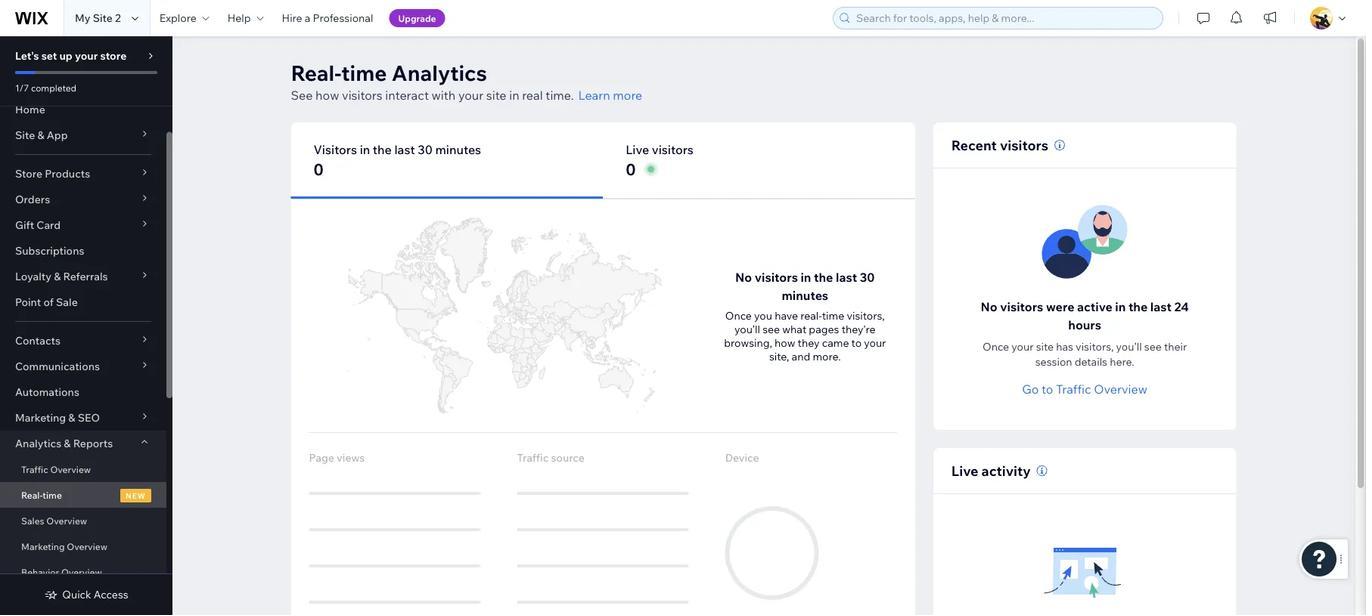 Task type: locate. For each thing, give the bounding box(es) containing it.
live down the more
[[626, 142, 649, 157]]

30 down interact
[[418, 142, 433, 157]]

1 vertical spatial no
[[981, 300, 998, 315]]

1 horizontal spatial see
[[1145, 341, 1162, 354]]

visitors
[[342, 88, 383, 103], [1000, 137, 1049, 154], [652, 142, 694, 157], [755, 270, 798, 285], [1001, 300, 1044, 315]]

recent visitors
[[952, 137, 1049, 154]]

access
[[94, 589, 128, 602]]

app
[[47, 129, 68, 142]]

how up site,
[[775, 337, 796, 350]]

1 vertical spatial the
[[814, 270, 833, 285]]

2 vertical spatial time
[[43, 490, 62, 501]]

site inside real-time analytics see how visitors interact with your site in real time. learn more
[[486, 88, 507, 103]]

real-
[[291, 59, 341, 86], [21, 490, 43, 501]]

2 horizontal spatial last
[[1151, 300, 1172, 315]]

0 down visitors at the top left
[[314, 159, 324, 179]]

how inside no visitors in the last 30 minutes once you have real-time visitors, you'll see what pages they're browsing, how they came to your site, and more.
[[775, 337, 796, 350]]

to inside "link"
[[1042, 382, 1054, 397]]

the inside no visitors in the last 30 minutes once you have real-time visitors, you'll see what pages they're browsing, how they came to your site, and more.
[[814, 270, 833, 285]]

last up they're
[[836, 270, 857, 285]]

1 horizontal spatial no
[[981, 300, 998, 315]]

time inside sidebar element
[[43, 490, 62, 501]]

1/7
[[15, 82, 29, 93]]

you'll up 'browsing,'
[[735, 323, 760, 336]]

communications
[[15, 360, 100, 373]]

how
[[316, 88, 339, 103], [775, 337, 796, 350]]

marketing down automations
[[15, 412, 66, 425]]

0 horizontal spatial see
[[763, 323, 780, 336]]

0 vertical spatial the
[[373, 142, 392, 157]]

your inside sidebar element
[[75, 49, 98, 62]]

live left activity
[[952, 463, 979, 480]]

1 vertical spatial see
[[1145, 341, 1162, 354]]

hours
[[1069, 318, 1102, 333]]

the up real-
[[814, 270, 833, 285]]

to
[[852, 337, 862, 350], [1042, 382, 1054, 397]]

session
[[1036, 356, 1073, 369]]

0 vertical spatial you'll
[[735, 323, 760, 336]]

once inside no visitors were active in the last 24 hours once your site has visitors, you'll see their session details here.
[[983, 341, 1010, 354]]

0 vertical spatial no
[[736, 270, 752, 285]]

0 horizontal spatial minutes
[[435, 142, 481, 157]]

they
[[798, 337, 820, 350]]

0 horizontal spatial no
[[736, 270, 752, 285]]

live inside tab list
[[626, 142, 649, 157]]

no left were
[[981, 300, 998, 315]]

0 vertical spatial analytics
[[392, 59, 487, 86]]

to down they're
[[852, 337, 862, 350]]

time for real-time analytics see how visitors interact with your site in real time. learn more
[[341, 59, 387, 86]]

0 horizontal spatial you'll
[[735, 323, 760, 336]]

the inside visitors in the last 30 minutes 0
[[373, 142, 392, 157]]

0 vertical spatial site
[[93, 11, 113, 25]]

0 vertical spatial visitors,
[[847, 309, 885, 323]]

1 horizontal spatial site
[[93, 11, 113, 25]]

site left 2
[[93, 11, 113, 25]]

see down "you"
[[763, 323, 780, 336]]

0 vertical spatial how
[[316, 88, 339, 103]]

1 horizontal spatial 30
[[860, 270, 875, 285]]

& for loyalty
[[54, 270, 61, 283]]

0 horizontal spatial real-
[[21, 490, 43, 501]]

overview up behavior overview link
[[67, 541, 108, 553]]

0 horizontal spatial site
[[15, 129, 35, 142]]

overview for marketing overview
[[67, 541, 108, 553]]

1 vertical spatial site
[[1036, 341, 1054, 354]]

1 horizontal spatial real-
[[291, 59, 341, 86]]

1 vertical spatial 30
[[860, 270, 875, 285]]

traffic left the source
[[517, 452, 549, 465]]

2 horizontal spatial time
[[822, 309, 845, 323]]

see inside no visitors were active in the last 24 hours once your site has visitors, you'll see their session details here.
[[1145, 341, 1162, 354]]

your inside no visitors were active in the last 24 hours once your site has visitors, you'll see their session details here.
[[1012, 341, 1034, 354]]

1 horizontal spatial the
[[814, 270, 833, 285]]

see left 'their'
[[1145, 341, 1162, 354]]

in up real-
[[801, 270, 812, 285]]

the inside no visitors were active in the last 24 hours once your site has visitors, you'll see their session details here.
[[1129, 300, 1148, 315]]

visitors inside tab list
[[652, 142, 694, 157]]

overview for behavior overview
[[61, 567, 102, 578]]

sales
[[21, 516, 44, 527]]

overview down analytics & reports
[[50, 464, 91, 476]]

2 vertical spatial the
[[1129, 300, 1148, 315]]

your
[[75, 49, 98, 62], [458, 88, 484, 103], [864, 337, 886, 350], [1012, 341, 1034, 354]]

1 horizontal spatial visitors,
[[1076, 341, 1114, 354]]

1 vertical spatial to
[[1042, 382, 1054, 397]]

and
[[792, 350, 811, 364]]

visitors for live visitors
[[652, 142, 694, 157]]

last inside no visitors were active in the last 24 hours once your site has visitors, you'll see their session details here.
[[1151, 300, 1172, 315]]

of
[[43, 296, 54, 309]]

visitors inside real-time analytics see how visitors interact with your site in real time. learn more
[[342, 88, 383, 103]]

time up interact
[[341, 59, 387, 86]]

my site 2
[[75, 11, 121, 25]]

time inside real-time analytics see how visitors interact with your site in real time. learn more
[[341, 59, 387, 86]]

visitors for recent visitors
[[1000, 137, 1049, 154]]

to right go
[[1042, 382, 1054, 397]]

real- up see in the top of the page
[[291, 59, 341, 86]]

& right loyalty
[[54, 270, 61, 283]]

overview up marketing overview
[[46, 516, 87, 527]]

loyalty & referrals button
[[0, 264, 166, 290]]

& for analytics
[[64, 437, 71, 451]]

0 vertical spatial real-
[[291, 59, 341, 86]]

0 horizontal spatial traffic
[[21, 464, 48, 476]]

minutes inside visitors in the last 30 minutes 0
[[435, 142, 481, 157]]

in right visitors at the top left
[[360, 142, 370, 157]]

2 0 from the left
[[626, 159, 636, 179]]

the right visitors at the top left
[[373, 142, 392, 157]]

0 horizontal spatial the
[[373, 142, 392, 157]]

marketing inside 'link'
[[21, 541, 65, 553]]

once
[[726, 309, 752, 323], [983, 341, 1010, 354]]

overview up quick
[[61, 567, 102, 578]]

time
[[341, 59, 387, 86], [822, 309, 845, 323], [43, 490, 62, 501]]

site down home
[[15, 129, 35, 142]]

tab list
[[291, 123, 915, 199]]

they're
[[842, 323, 876, 336]]

referrals
[[63, 270, 108, 283]]

live
[[626, 142, 649, 157], [952, 463, 979, 480]]

completed
[[31, 82, 77, 93]]

analytics up traffic overview
[[15, 437, 61, 451]]

1 vertical spatial analytics
[[15, 437, 61, 451]]

1 horizontal spatial traffic
[[517, 452, 549, 465]]

no inside no visitors in the last 30 minutes once you have real-time visitors, you'll see what pages they're browsing, how they came to your site, and more.
[[736, 270, 752, 285]]

your left has
[[1012, 341, 1034, 354]]

1 horizontal spatial analytics
[[392, 59, 487, 86]]

1 horizontal spatial you'll
[[1117, 341, 1142, 354]]

in left real on the left of page
[[509, 88, 520, 103]]

0 vertical spatial to
[[852, 337, 862, 350]]

hire a professional
[[282, 11, 373, 25]]

last down interact
[[395, 142, 415, 157]]

1 vertical spatial minutes
[[782, 288, 829, 303]]

visitors, inside no visitors in the last 30 minutes once you have real-time visitors, you'll see what pages they're browsing, how they came to your site, and more.
[[847, 309, 885, 323]]

came
[[822, 337, 849, 350]]

automations link
[[0, 380, 166, 406]]

0 vertical spatial time
[[341, 59, 387, 86]]

explore
[[159, 11, 197, 25]]

1 0 from the left
[[314, 159, 324, 179]]

1 vertical spatial time
[[822, 309, 845, 323]]

were
[[1046, 300, 1075, 315]]

0 vertical spatial see
[[763, 323, 780, 336]]

your right with
[[458, 88, 484, 103]]

1 vertical spatial real-
[[21, 490, 43, 501]]

traffic overview link
[[0, 457, 166, 483]]

your right up
[[75, 49, 98, 62]]

visitors inside no visitors in the last 30 minutes once you have real-time visitors, you'll see what pages they're browsing, how they came to your site, and more.
[[755, 270, 798, 285]]

last left the 24
[[1151, 300, 1172, 315]]

once left has
[[983, 341, 1010, 354]]

marketing & seo
[[15, 412, 100, 425]]

details
[[1075, 356, 1108, 369]]

marketing inside popup button
[[15, 412, 66, 425]]

marketing for marketing overview
[[21, 541, 65, 553]]

1 horizontal spatial how
[[775, 337, 796, 350]]

1 horizontal spatial site
[[1036, 341, 1054, 354]]

real- up sales
[[21, 490, 43, 501]]

go to traffic overview
[[1023, 382, 1148, 397]]

0 vertical spatial once
[[726, 309, 752, 323]]

0 horizontal spatial once
[[726, 309, 752, 323]]

1 vertical spatial marketing
[[21, 541, 65, 553]]

once left "you"
[[726, 309, 752, 323]]

how right see in the top of the page
[[316, 88, 339, 103]]

30
[[418, 142, 433, 157], [860, 270, 875, 285]]

0 horizontal spatial how
[[316, 88, 339, 103]]

0 horizontal spatial 30
[[418, 142, 433, 157]]

0 horizontal spatial live
[[626, 142, 649, 157]]

your down they're
[[864, 337, 886, 350]]

0 horizontal spatial to
[[852, 337, 862, 350]]

1 horizontal spatial last
[[836, 270, 857, 285]]

0 vertical spatial last
[[395, 142, 415, 157]]

orders
[[15, 193, 50, 206]]

0 horizontal spatial 0
[[314, 159, 324, 179]]

marketing up behavior on the bottom left
[[21, 541, 65, 553]]

my
[[75, 11, 90, 25]]

your inside real-time analytics see how visitors interact with your site in real time. learn more
[[458, 88, 484, 103]]

1 vertical spatial you'll
[[1117, 341, 1142, 354]]

visitors,
[[847, 309, 885, 323], [1076, 341, 1114, 354]]

visitors inside no visitors were active in the last 24 hours once your site has visitors, you'll see their session details here.
[[1001, 300, 1044, 315]]

new
[[126, 491, 146, 501]]

visitors, up they're
[[847, 309, 885, 323]]

time up sales overview
[[43, 490, 62, 501]]

traffic inside sidebar element
[[21, 464, 48, 476]]

sale
[[56, 296, 78, 309]]

0 vertical spatial marketing
[[15, 412, 66, 425]]

pages
[[809, 323, 840, 336]]

2 horizontal spatial the
[[1129, 300, 1148, 315]]

up
[[59, 49, 73, 62]]

quick
[[62, 589, 91, 602]]

real- for real-time analytics see how visitors interact with your site in real time. learn more
[[291, 59, 341, 86]]

time.
[[546, 88, 574, 103]]

overview down here.
[[1094, 382, 1148, 397]]

in right active
[[1116, 300, 1126, 315]]

0 down 'live visitors'
[[626, 159, 636, 179]]

1 vertical spatial last
[[836, 270, 857, 285]]

minutes up real-
[[782, 288, 829, 303]]

1 vertical spatial visitors,
[[1076, 341, 1114, 354]]

help button
[[218, 0, 273, 36]]

0 horizontal spatial visitors,
[[847, 309, 885, 323]]

30 up they're
[[860, 270, 875, 285]]

learn
[[579, 88, 610, 103]]

marketing
[[15, 412, 66, 425], [21, 541, 65, 553]]

0 horizontal spatial analytics
[[15, 437, 61, 451]]

2 vertical spatial last
[[1151, 300, 1172, 315]]

time inside no visitors in the last 30 minutes once you have real-time visitors, you'll see what pages they're browsing, how they came to your site, and more.
[[822, 309, 845, 323]]

last inside no visitors in the last 30 minutes once you have real-time visitors, you'll see what pages they're browsing, how they came to your site, and more.
[[836, 270, 857, 285]]

& left reports
[[64, 437, 71, 451]]

contacts
[[15, 334, 61, 348]]

subscriptions
[[15, 244, 84, 258]]

1 vertical spatial site
[[15, 129, 35, 142]]

no for in
[[736, 270, 752, 285]]

1 horizontal spatial minutes
[[782, 288, 829, 303]]

you'll up here.
[[1117, 341, 1142, 354]]

page
[[309, 452, 334, 465]]

real- inside real-time analytics see how visitors interact with your site in real time. learn more
[[291, 59, 341, 86]]

real- inside sidebar element
[[21, 490, 43, 501]]

card
[[37, 219, 61, 232]]

site left real on the left of page
[[486, 88, 507, 103]]

marketing for marketing & seo
[[15, 412, 66, 425]]

site
[[93, 11, 113, 25], [15, 129, 35, 142]]

1 horizontal spatial once
[[983, 341, 1010, 354]]

1 horizontal spatial 0
[[626, 159, 636, 179]]

your inside no visitors in the last 30 minutes once you have real-time visitors, you'll see what pages they're browsing, how they came to your site, and more.
[[864, 337, 886, 350]]

quick access
[[62, 589, 128, 602]]

no inside no visitors were active in the last 24 hours once your site has visitors, you'll see their session details here.
[[981, 300, 998, 315]]

1 vertical spatial how
[[775, 337, 796, 350]]

1 vertical spatial live
[[952, 463, 979, 480]]

traffic
[[1056, 382, 1092, 397], [517, 452, 549, 465], [21, 464, 48, 476]]

visitors for no visitors were active in the last 24 hours once your site has visitors, you'll see their session details here.
[[1001, 300, 1044, 315]]

24
[[1175, 300, 1189, 315]]

no up 'browsing,'
[[736, 270, 752, 285]]

traffic source
[[517, 452, 585, 465]]

active
[[1078, 300, 1113, 315]]

visitors, up details
[[1076, 341, 1114, 354]]

traffic up 'real-time'
[[21, 464, 48, 476]]

2 horizontal spatial traffic
[[1056, 382, 1092, 397]]

site up the session
[[1036, 341, 1054, 354]]

1 horizontal spatial time
[[341, 59, 387, 86]]

traffic for source
[[517, 452, 549, 465]]

real- for real-time
[[21, 490, 43, 501]]

0 vertical spatial live
[[626, 142, 649, 157]]

analytics up with
[[392, 59, 487, 86]]

minutes down with
[[435, 142, 481, 157]]

the
[[373, 142, 392, 157], [814, 270, 833, 285], [1129, 300, 1148, 315]]

0 horizontal spatial last
[[395, 142, 415, 157]]

overview inside 'link'
[[67, 541, 108, 553]]

time up pages
[[822, 309, 845, 323]]

a
[[305, 11, 311, 25]]

traffic down details
[[1056, 382, 1092, 397]]

the right active
[[1129, 300, 1148, 315]]

upgrade
[[398, 12, 436, 24]]

contacts button
[[0, 328, 166, 354]]

& left "seo" at the bottom
[[68, 412, 75, 425]]

0 inside visitors in the last 30 minutes 0
[[314, 159, 324, 179]]

visitors in the last 30 minutes 0
[[314, 142, 481, 179]]

0 vertical spatial site
[[486, 88, 507, 103]]

1 horizontal spatial live
[[952, 463, 979, 480]]

you'll
[[735, 323, 760, 336], [1117, 341, 1142, 354]]

1 horizontal spatial to
[[1042, 382, 1054, 397]]

0 horizontal spatial time
[[43, 490, 62, 501]]

0 vertical spatial 30
[[418, 142, 433, 157]]

30 inside visitors in the last 30 minutes 0
[[418, 142, 433, 157]]

overview for sales overview
[[46, 516, 87, 527]]

0 horizontal spatial site
[[486, 88, 507, 103]]

& left app
[[37, 129, 44, 142]]

no for were
[[981, 300, 998, 315]]

1 vertical spatial once
[[983, 341, 1010, 354]]

0 vertical spatial minutes
[[435, 142, 481, 157]]

traffic for overview
[[21, 464, 48, 476]]



Task type: vqa. For each thing, say whether or not it's contained in the screenshot.
Apps
no



Task type: describe. For each thing, give the bounding box(es) containing it.
gift card button
[[0, 213, 166, 238]]

no visitors in the last 30 minutes once you have real-time visitors, you'll see what pages they're browsing, how they came to your site, and more.
[[724, 270, 886, 364]]

loyalty & referrals
[[15, 270, 108, 283]]

site & app button
[[0, 123, 166, 148]]

sales overview
[[21, 516, 87, 527]]

marketing overview
[[21, 541, 108, 553]]

interact
[[385, 88, 429, 103]]

has
[[1057, 341, 1074, 354]]

marketing & seo button
[[0, 406, 166, 431]]

browsing,
[[724, 337, 773, 350]]

learn more link
[[579, 86, 643, 104]]

time for real-time
[[43, 490, 62, 501]]

real-time
[[21, 490, 62, 501]]

site inside popup button
[[15, 129, 35, 142]]

professional
[[313, 11, 373, 25]]

let's
[[15, 49, 39, 62]]

gift
[[15, 219, 34, 232]]

last inside visitors in the last 30 minutes 0
[[395, 142, 415, 157]]

no visitors were active in the last 24 hours once your site has visitors, you'll see their session details here.
[[981, 300, 1189, 369]]

analytics inside real-time analytics see how visitors interact with your site in real time. learn more
[[392, 59, 487, 86]]

tab list containing 0
[[291, 123, 915, 199]]

products
[[45, 167, 90, 180]]

see
[[291, 88, 313, 103]]

see inside no visitors in the last 30 minutes once you have real-time visitors, you'll see what pages they're browsing, how they came to your site, and more.
[[763, 323, 780, 336]]

real-time analytics see how visitors interact with your site in real time. learn more
[[291, 59, 643, 103]]

site & app
[[15, 129, 68, 142]]

in inside no visitors were active in the last 24 hours once your site has visitors, you'll see their session details here.
[[1116, 300, 1126, 315]]

live for live activity
[[952, 463, 979, 480]]

what
[[783, 323, 807, 336]]

analytics inside popup button
[[15, 437, 61, 451]]

loyalty
[[15, 270, 51, 283]]

you'll inside no visitors were active in the last 24 hours once your site has visitors, you'll see their session details here.
[[1117, 341, 1142, 354]]

home
[[15, 103, 45, 116]]

30 inside no visitors in the last 30 minutes once you have real-time visitors, you'll see what pages they're browsing, how they came to your site, and more.
[[860, 270, 875, 285]]

a chart. image
[[309, 218, 695, 415]]

you'll inside no visitors in the last 30 minutes once you have real-time visitors, you'll see what pages they're browsing, how they came to your site, and more.
[[735, 323, 760, 336]]

Search for tools, apps, help & more... field
[[852, 8, 1158, 29]]

go
[[1023, 382, 1039, 397]]

minutes inside no visitors in the last 30 minutes once you have real-time visitors, you'll see what pages they're browsing, how they came to your site, and more.
[[782, 288, 829, 303]]

reports
[[73, 437, 113, 451]]

in inside visitors in the last 30 minutes 0
[[360, 142, 370, 157]]

source
[[551, 452, 585, 465]]

analytics & reports button
[[0, 431, 166, 457]]

recent
[[952, 137, 997, 154]]

site inside no visitors were active in the last 24 hours once your site has visitors, you'll see their session details here.
[[1036, 341, 1054, 354]]

seo
[[78, 412, 100, 425]]

& for site
[[37, 129, 44, 142]]

store
[[15, 167, 42, 180]]

overview for traffic overview
[[50, 464, 91, 476]]

point of sale
[[15, 296, 78, 309]]

live visitors
[[626, 142, 694, 157]]

device
[[725, 452, 759, 465]]

behavior overview link
[[0, 560, 166, 586]]

visitors for no visitors in the last 30 minutes once you have real-time visitors, you'll see what pages they're browsing, how they came to your site, and more.
[[755, 270, 798, 285]]

store products
[[15, 167, 90, 180]]

have
[[775, 309, 798, 323]]

2
[[115, 11, 121, 25]]

live activity
[[952, 463, 1031, 480]]

hire
[[282, 11, 302, 25]]

traffic inside "link"
[[1056, 382, 1092, 397]]

behavior overview
[[21, 567, 102, 578]]

views
[[337, 452, 365, 465]]

store products button
[[0, 161, 166, 187]]

subscriptions link
[[0, 238, 166, 264]]

to inside no visitors in the last 30 minutes once you have real-time visitors, you'll see what pages they're browsing, how they came to your site, and more.
[[852, 337, 862, 350]]

automations
[[15, 386, 79, 399]]

once inside no visitors in the last 30 minutes once you have real-time visitors, you'll see what pages they're browsing, how they came to your site, and more.
[[726, 309, 752, 323]]

sidebar element
[[0, 36, 173, 616]]

store
[[100, 49, 127, 62]]

home link
[[0, 97, 166, 123]]

more.
[[813, 350, 841, 364]]

you
[[754, 309, 773, 323]]

overview inside "link"
[[1094, 382, 1148, 397]]

visitors, inside no visitors were active in the last 24 hours once your site has visitors, you'll see their session details here.
[[1076, 341, 1114, 354]]

more
[[613, 88, 643, 103]]

1/7 completed
[[15, 82, 77, 93]]

hire a professional link
[[273, 0, 382, 36]]

traffic overview
[[21, 464, 91, 476]]

& for marketing
[[68, 412, 75, 425]]

site,
[[769, 350, 790, 364]]

go to traffic overview link
[[1023, 381, 1148, 399]]

their
[[1164, 341, 1187, 354]]

in inside no visitors in the last 30 minutes once you have real-time visitors, you'll see what pages they're browsing, how they came to your site, and more.
[[801, 270, 812, 285]]

how inside real-time analytics see how visitors interact with your site in real time. learn more
[[316, 88, 339, 103]]

sales overview link
[[0, 508, 166, 534]]

activity
[[982, 463, 1031, 480]]

visitors
[[314, 142, 357, 157]]

marketing overview link
[[0, 534, 166, 560]]

help
[[228, 11, 251, 25]]

real-
[[801, 309, 822, 323]]

with
[[432, 88, 456, 103]]

quick access button
[[44, 589, 128, 602]]

orders button
[[0, 187, 166, 213]]

let's set up your store
[[15, 49, 127, 62]]

upgrade button
[[389, 9, 445, 27]]

real
[[522, 88, 543, 103]]

behavior
[[21, 567, 59, 578]]

in inside real-time analytics see how visitors interact with your site in real time. learn more
[[509, 88, 520, 103]]

live for live visitors
[[626, 142, 649, 157]]

analytics & reports
[[15, 437, 113, 451]]



